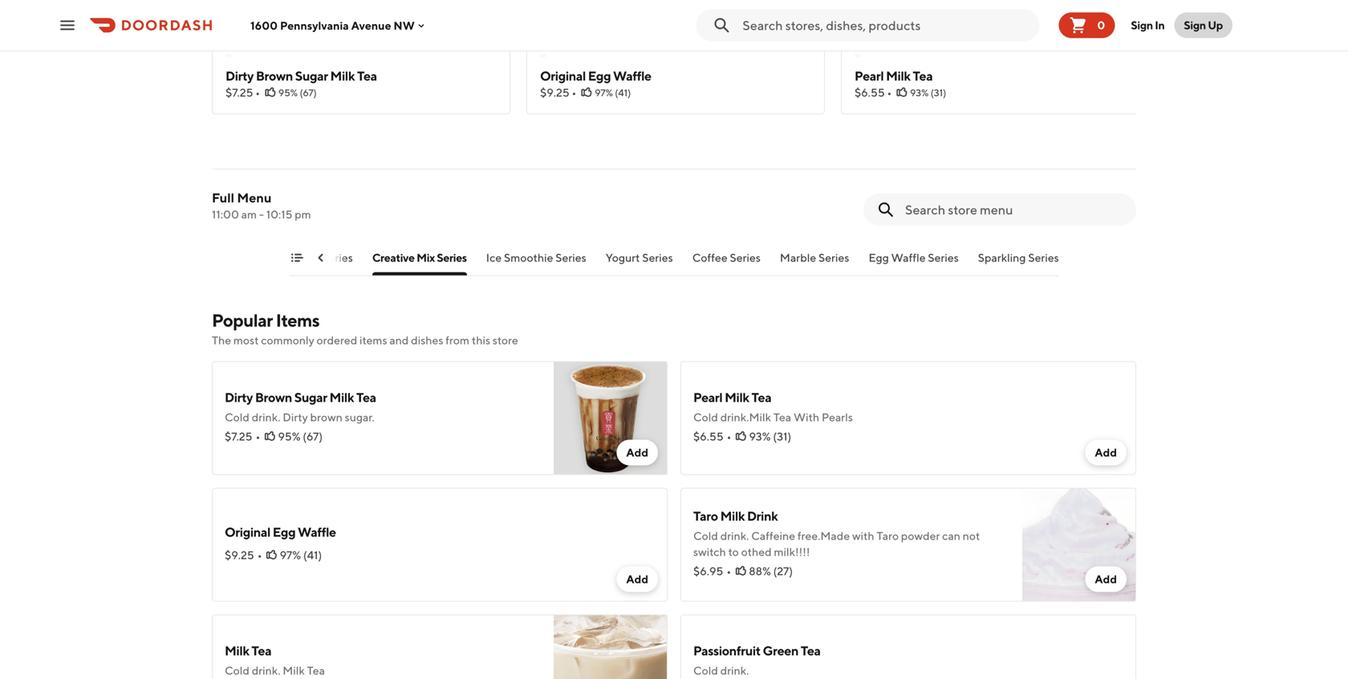 Task type: describe. For each thing, give the bounding box(es) containing it.
items inside heading
[[314, 10, 364, 33]]

pearl for pearl milk tea
[[855, 68, 884, 83]]

passionfruit green tea cold drink.
[[693, 644, 821, 678]]

in
[[1155, 18, 1165, 32]]

3 series from the left
[[556, 251, 587, 264]]

yogurt series button
[[606, 250, 673, 276]]

Store search: begin typing to search for stores available on DoorDash text field
[[743, 16, 1033, 34]]

creative mix series
[[372, 251, 467, 264]]

green
[[763, 644, 799, 659]]

cold for taro
[[693, 530, 718, 543]]

1 horizontal spatial 93% (31)
[[910, 87, 947, 98]]

not
[[963, 530, 980, 543]]

sparkling
[[978, 251, 1026, 264]]

0 vertical spatial (31)
[[931, 87, 947, 98]]

nw
[[394, 19, 415, 32]]

0 horizontal spatial waffle
[[298, 525, 336, 540]]

powder
[[901, 530, 940, 543]]

from
[[368, 10, 415, 33]]

series inside "button"
[[819, 251, 850, 264]]

0 vertical spatial (67)
[[300, 87, 317, 98]]

ordered
[[317, 334, 357, 347]]

popular items the most commonly ordered items and dishes from this store
[[212, 310, 518, 347]]

show menu categories image
[[291, 252, 303, 264]]

0 vertical spatial waffle
[[613, 68, 652, 83]]

coffee series button
[[692, 250, 761, 276]]

1 series from the left
[[322, 251, 353, 264]]

2 95% (67) from the top
[[278, 430, 323, 443]]

1 95% from the top
[[278, 87, 298, 98]]

can
[[942, 530, 961, 543]]

view menu button
[[620, 638, 729, 670]]

1 vertical spatial $7.25 •
[[225, 430, 260, 443]]

1 horizontal spatial 97%
[[595, 87, 613, 98]]

dirty brown sugar milk tea cold drink. dirty brown sugar.
[[225, 390, 376, 424]]

0 horizontal spatial $6.55 •
[[693, 430, 732, 443]]

dirty brown sugar milk tea image
[[554, 362, 668, 476]]

full menu 11:00 am - 10:15 pm
[[212, 190, 311, 221]]

$6.95
[[693, 565, 723, 578]]

0 vertical spatial taro
[[693, 509, 718, 524]]

marble series
[[780, 251, 850, 264]]

egg waffle series button
[[869, 250, 959, 276]]

dirty brown sugar milk tea
[[226, 68, 377, 83]]

waffle inside button
[[891, 251, 926, 264]]

smoothie
[[504, 251, 553, 264]]

drink
[[747, 509, 778, 524]]

sign for sign up
[[1184, 18, 1206, 32]]

sugar.
[[345, 411, 375, 424]]

0 vertical spatial $7.25 •
[[226, 86, 260, 99]]

(27)
[[773, 565, 793, 578]]

1 vertical spatial original egg waffle
[[225, 525, 336, 540]]

coffee
[[692, 251, 728, 264]]

88%
[[749, 565, 771, 578]]

most liked items from the menu
[[212, 10, 507, 33]]

0 vertical spatial original
[[540, 68, 586, 83]]

taro milk drink image
[[1023, 488, 1137, 602]]

and
[[390, 334, 409, 347]]

1 vertical spatial $9.25
[[225, 549, 254, 562]]

commonly
[[261, 334, 314, 347]]

0 vertical spatial $9.25
[[540, 86, 570, 99]]

88% (27)
[[749, 565, 793, 578]]

0 button
[[1059, 12, 1115, 38]]

0 horizontal spatial 93%
[[749, 430, 771, 443]]

pearl milk tea
[[855, 68, 933, 83]]

sign in
[[1131, 18, 1165, 32]]

drink. inside milk tea cold drink. milk tea
[[252, 665, 280, 678]]

view
[[652, 647, 682, 662]]

view menu
[[652, 647, 719, 662]]

drink. inside passionfruit green tea cold drink.
[[721, 665, 749, 678]]

creative
[[372, 251, 415, 264]]

marble series button
[[780, 250, 850, 276]]

milk tea series
[[278, 251, 353, 264]]

with
[[852, 530, 875, 543]]

passionfruit
[[693, 644, 761, 659]]

sign up link
[[1175, 12, 1233, 38]]

pearls
[[822, 411, 853, 424]]

1600 pennsylvania avenue nw
[[250, 19, 415, 32]]

most
[[212, 10, 257, 33]]

drink. inside dirty brown sugar milk tea cold drink. dirty brown sugar.
[[252, 411, 280, 424]]

tea inside milk tea series button
[[302, 251, 320, 264]]

liked
[[261, 10, 310, 33]]

-
[[259, 208, 264, 221]]

egg waffle series
[[869, 251, 959, 264]]

0 vertical spatial 93%
[[910, 87, 929, 98]]

brown for dirty brown sugar milk tea cold drink. dirty brown sugar.
[[255, 390, 292, 405]]

10:15
[[266, 208, 293, 221]]

1 horizontal spatial original egg waffle
[[540, 68, 652, 83]]

egg inside button
[[869, 251, 889, 264]]

1 vertical spatial $7.25
[[225, 430, 252, 443]]

1600
[[250, 19, 278, 32]]

pennsylvania
[[280, 19, 349, 32]]

tea inside passionfruit green tea cold drink.
[[801, 644, 821, 659]]

0
[[1098, 18, 1106, 32]]

1 vertical spatial (31)
[[773, 430, 792, 443]]

up
[[1208, 18, 1223, 32]]

brown for dirty brown sugar milk tea
[[256, 68, 293, 83]]

othed
[[741, 546, 772, 559]]

sign up
[[1184, 18, 1223, 32]]

from
[[446, 334, 470, 347]]

0 horizontal spatial 97% (41)
[[280, 549, 322, 562]]



Task type: vqa. For each thing, say whether or not it's contained in the screenshot.
code
no



Task type: locate. For each thing, give the bounding box(es) containing it.
cold for passionfruit
[[693, 665, 718, 678]]

pm
[[295, 208, 311, 221]]

1 horizontal spatial $6.55
[[855, 86, 885, 99]]

1 horizontal spatial the
[[418, 10, 452, 33]]

dirty for dirty brown sugar milk tea
[[226, 68, 254, 83]]

taro right with
[[877, 530, 899, 543]]

0 vertical spatial $9.25 •
[[540, 86, 577, 99]]

1 vertical spatial 95%
[[278, 430, 301, 443]]

dirty
[[226, 68, 254, 83], [225, 390, 253, 405], [283, 411, 308, 424]]

menu up am
[[237, 190, 272, 205]]

0 vertical spatial original egg waffle
[[540, 68, 652, 83]]

11:00
[[212, 208, 239, 221]]

1 horizontal spatial $6.55 •
[[855, 86, 892, 99]]

menu right nw
[[456, 10, 507, 33]]

$6.55 •
[[855, 86, 892, 99], [693, 430, 732, 443]]

cold inside the pearl milk tea cold drink.milk tea with pearls
[[693, 411, 718, 424]]

waffle
[[613, 68, 652, 83], [891, 251, 926, 264], [298, 525, 336, 540]]

pearl down store search: begin typing to search for stores available on doordash text box
[[855, 68, 884, 83]]

milk inside button
[[278, 251, 300, 264]]

0 vertical spatial 95%
[[278, 87, 298, 98]]

1 vertical spatial 97% (41)
[[280, 549, 322, 562]]

brown
[[310, 411, 343, 424]]

switch
[[693, 546, 726, 559]]

coffee series
[[692, 251, 761, 264]]

drink.milk
[[721, 411, 771, 424]]

0 horizontal spatial (31)
[[773, 430, 792, 443]]

cold
[[225, 411, 250, 424], [693, 411, 718, 424], [693, 530, 718, 543], [225, 665, 250, 678], [693, 665, 718, 678]]

93% (31) down the pearl milk tea cold drink.milk tea with pearls
[[749, 430, 792, 443]]

0 horizontal spatial (41)
[[303, 549, 322, 562]]

1 horizontal spatial taro
[[877, 530, 899, 543]]

this
[[472, 334, 490, 347]]

95% down dirty brown sugar milk tea in the top of the page
[[278, 87, 298, 98]]

series right show menu categories icon
[[322, 251, 353, 264]]

(67) down brown in the left of the page
[[303, 430, 323, 443]]

95%
[[278, 87, 298, 98], [278, 430, 301, 443]]

original
[[540, 68, 586, 83], [225, 525, 270, 540]]

menu inside 'full menu 11:00 am - 10:15 pm'
[[237, 190, 272, 205]]

93% (31) down pearl milk tea
[[910, 87, 947, 98]]

1 horizontal spatial egg
[[588, 68, 611, 83]]

1 95% (67) from the top
[[278, 87, 317, 98]]

series right mix
[[437, 251, 467, 264]]

store
[[493, 334, 518, 347]]

0 vertical spatial egg
[[588, 68, 611, 83]]

the
[[418, 10, 452, 33], [212, 334, 231, 347]]

$7.25
[[226, 86, 253, 99], [225, 430, 252, 443]]

yogurt
[[606, 251, 640, 264]]

1 vertical spatial brown
[[255, 390, 292, 405]]

4 series from the left
[[642, 251, 673, 264]]

1 vertical spatial taro
[[877, 530, 899, 543]]

$6.55 • down pearl milk tea
[[855, 86, 892, 99]]

scroll menu navigation left image
[[315, 252, 327, 264]]

2 horizontal spatial egg
[[869, 251, 889, 264]]

milk tea cold drink. milk tea
[[225, 644, 325, 678]]

add button
[[617, 440, 658, 466], [1086, 440, 1127, 466], [617, 567, 658, 593], [1086, 567, 1127, 593]]

0 vertical spatial menu
[[456, 10, 507, 33]]

(31) down the pearl milk tea cold drink.milk tea with pearls
[[773, 430, 792, 443]]

$7.25 •
[[226, 86, 260, 99], [225, 430, 260, 443]]

am
[[241, 208, 257, 221]]

$7.25 down dirty brown sugar milk tea in the top of the page
[[226, 86, 253, 99]]

menu for view menu
[[684, 647, 719, 662]]

2 horizontal spatial waffle
[[891, 251, 926, 264]]

egg
[[588, 68, 611, 83], [869, 251, 889, 264], [273, 525, 296, 540]]

6 series from the left
[[819, 251, 850, 264]]

1 vertical spatial $9.25 •
[[225, 549, 262, 562]]

0 vertical spatial $6.55 •
[[855, 86, 892, 99]]

(31)
[[931, 87, 947, 98], [773, 430, 792, 443]]

1 horizontal spatial 93%
[[910, 87, 929, 98]]

1 vertical spatial 95% (67)
[[278, 430, 323, 443]]

5 series from the left
[[730, 251, 761, 264]]

ice smoothie series button
[[486, 250, 587, 276]]

(41)
[[615, 87, 631, 98], [303, 549, 322, 562]]

cold inside passionfruit green tea cold drink.
[[693, 665, 718, 678]]

$6.55 down pearl milk tea
[[855, 86, 885, 99]]

2 95% from the top
[[278, 430, 301, 443]]

brown down 1600
[[256, 68, 293, 83]]

$7.25 • down dirty brown sugar milk tea cold drink. dirty brown sugar. at the left of page
[[225, 430, 260, 443]]

1 vertical spatial 93%
[[749, 430, 771, 443]]

1 vertical spatial (67)
[[303, 430, 323, 443]]

93% (31)
[[910, 87, 947, 98], [749, 430, 792, 443]]

(31) down pearl milk tea
[[931, 87, 947, 98]]

yogurt series
[[606, 251, 673, 264]]

sugar for dirty brown sugar milk tea
[[295, 68, 328, 83]]

1 vertical spatial 97%
[[280, 549, 301, 562]]

0 horizontal spatial original egg waffle
[[225, 525, 336, 540]]

1 vertical spatial dirty
[[225, 390, 253, 405]]

cold inside dirty brown sugar milk tea cold drink. dirty brown sugar.
[[225, 411, 250, 424]]

1 vertical spatial original
[[225, 525, 270, 540]]

marble
[[780, 251, 816, 264]]

dishes
[[411, 334, 443, 347]]

95% (67) down dirty brown sugar milk tea cold drink. dirty brown sugar. at the left of page
[[278, 430, 323, 443]]

sugar for dirty brown sugar milk tea cold drink. dirty brown sugar.
[[294, 390, 327, 405]]

drink. inside the taro milk drink cold drink. caffeine free.made with taro powder can not switch to othed milk!!!!
[[721, 530, 749, 543]]

2 sign from the left
[[1184, 18, 1206, 32]]

2 vertical spatial waffle
[[298, 525, 336, 540]]

95% (67) down dirty brown sugar milk tea in the top of the page
[[278, 87, 317, 98]]

sugar inside dirty brown sugar milk tea cold drink. dirty brown sugar.
[[294, 390, 327, 405]]

pearl for pearl milk tea cold drink.milk tea with pearls
[[693, 390, 723, 405]]

taro milk drink cold drink. caffeine free.made with taro powder can not switch to othed milk!!!!
[[693, 509, 980, 559]]

7 series from the left
[[928, 251, 959, 264]]

0 vertical spatial $6.55
[[855, 86, 885, 99]]

series left sparkling
[[928, 251, 959, 264]]

popular
[[212, 310, 273, 331]]

drink.
[[252, 411, 280, 424], [721, 530, 749, 543], [252, 665, 280, 678], [721, 665, 749, 678]]

free.made
[[798, 530, 850, 543]]

series right coffee
[[730, 251, 761, 264]]

cold for pearl
[[693, 411, 718, 424]]

dirty for dirty brown sugar milk tea cold drink. dirty brown sugar.
[[225, 390, 253, 405]]

brown
[[256, 68, 293, 83], [255, 390, 292, 405]]

open menu image
[[58, 16, 77, 35]]

1600 pennsylvania avenue nw button
[[250, 19, 428, 32]]

1 vertical spatial sugar
[[294, 390, 327, 405]]

0 vertical spatial 97%
[[595, 87, 613, 98]]

taro up the switch
[[693, 509, 718, 524]]

0 horizontal spatial 93% (31)
[[749, 430, 792, 443]]

93% down 'drink.milk'
[[749, 430, 771, 443]]

0 horizontal spatial $9.25
[[225, 549, 254, 562]]

1 vertical spatial $6.55 •
[[693, 430, 732, 443]]

97% (41)
[[595, 87, 631, 98], [280, 549, 322, 562]]

0 horizontal spatial taro
[[693, 509, 718, 524]]

0 horizontal spatial menu
[[237, 190, 272, 205]]

avenue
[[351, 19, 391, 32]]

0 vertical spatial brown
[[256, 68, 293, 83]]

add
[[626, 446, 649, 460], [1095, 446, 1117, 460], [626, 573, 649, 586], [1095, 573, 1117, 586]]

8 series from the left
[[1028, 251, 1059, 264]]

menu inside button
[[684, 647, 719, 662]]

dirty left brown in the left of the page
[[283, 411, 308, 424]]

milk inside the pearl milk tea cold drink.milk tea with pearls
[[725, 390, 749, 405]]

sign
[[1131, 18, 1153, 32], [1184, 18, 1206, 32]]

series right yogurt
[[642, 251, 673, 264]]

1 horizontal spatial waffle
[[613, 68, 652, 83]]

1 horizontal spatial original
[[540, 68, 586, 83]]

dirty down most
[[225, 390, 253, 405]]

1 horizontal spatial (41)
[[615, 87, 631, 98]]

(67)
[[300, 87, 317, 98], [303, 430, 323, 443]]

most liked items from the menu heading
[[212, 8, 507, 34]]

caffeine
[[751, 530, 795, 543]]

pearl
[[855, 68, 884, 83], [693, 390, 723, 405]]

the inside heading
[[418, 10, 452, 33]]

93% down pearl milk tea
[[910, 87, 929, 98]]

sign for sign in
[[1131, 18, 1153, 32]]

1 vertical spatial egg
[[869, 251, 889, 264]]

mix
[[417, 251, 435, 264]]

$9.25
[[540, 86, 570, 99], [225, 549, 254, 562]]

tea inside dirty brown sugar milk tea cold drink. dirty brown sugar.
[[356, 390, 376, 405]]

93%
[[910, 87, 929, 98], [749, 430, 771, 443]]

2 vertical spatial egg
[[273, 525, 296, 540]]

0 horizontal spatial the
[[212, 334, 231, 347]]

0 horizontal spatial pearl
[[693, 390, 723, 405]]

ice
[[486, 251, 502, 264]]

1 vertical spatial $6.55
[[693, 430, 724, 443]]

0 vertical spatial the
[[418, 10, 452, 33]]

0 horizontal spatial sign
[[1131, 18, 1153, 32]]

2 vertical spatial dirty
[[283, 411, 308, 424]]

2 series from the left
[[437, 251, 467, 264]]

2 vertical spatial menu
[[684, 647, 719, 662]]

series
[[322, 251, 353, 264], [437, 251, 467, 264], [556, 251, 587, 264], [642, 251, 673, 264], [730, 251, 761, 264], [819, 251, 850, 264], [928, 251, 959, 264], [1028, 251, 1059, 264]]

series right marble at top right
[[819, 251, 850, 264]]

series right smoothie
[[556, 251, 587, 264]]

sugar up brown in the left of the page
[[294, 390, 327, 405]]

0 vertical spatial $7.25
[[226, 86, 253, 99]]

1 horizontal spatial pearl
[[855, 68, 884, 83]]

(67) down dirty brown sugar milk tea in the top of the page
[[300, 87, 317, 98]]

0 vertical spatial (41)
[[615, 87, 631, 98]]

tea
[[357, 68, 377, 83], [913, 68, 933, 83], [302, 251, 320, 264], [356, 390, 376, 405], [752, 390, 772, 405], [774, 411, 792, 424], [252, 644, 271, 659], [801, 644, 821, 659], [307, 665, 325, 678]]

1 horizontal spatial sign
[[1184, 18, 1206, 32]]

0 vertical spatial sugar
[[295, 68, 328, 83]]

1 horizontal spatial $9.25 •
[[540, 86, 577, 99]]

menu
[[456, 10, 507, 33], [237, 190, 272, 205], [684, 647, 719, 662]]

the inside popular items the most commonly ordered items and dishes from this store
[[212, 334, 231, 347]]

with
[[794, 411, 820, 424]]

most
[[233, 334, 259, 347]]

milk tea series button
[[278, 250, 353, 276]]

taro
[[693, 509, 718, 524], [877, 530, 899, 543]]

1 vertical spatial items
[[276, 310, 320, 331]]

1 vertical spatial menu
[[237, 190, 272, 205]]

0 horizontal spatial egg
[[273, 525, 296, 540]]

milk!!!!
[[774, 546, 810, 559]]

milk inside the taro milk drink cold drink. caffeine free.made with taro powder can not switch to othed milk!!!!
[[720, 509, 745, 524]]

0 horizontal spatial original
[[225, 525, 270, 540]]

0 vertical spatial 97% (41)
[[595, 87, 631, 98]]

0 vertical spatial dirty
[[226, 68, 254, 83]]

$6.55 • down 'drink.milk'
[[693, 430, 732, 443]]

sugar down pennsylvania
[[295, 68, 328, 83]]

items inside popular items the most commonly ordered items and dishes from this store
[[276, 310, 320, 331]]

97%
[[595, 87, 613, 98], [280, 549, 301, 562]]

the right nw
[[418, 10, 452, 33]]

0 vertical spatial items
[[314, 10, 364, 33]]

1 horizontal spatial (31)
[[931, 87, 947, 98]]

cold inside milk tea cold drink. milk tea
[[225, 665, 250, 678]]

•
[[255, 86, 260, 99], [572, 86, 577, 99], [887, 86, 892, 99], [256, 430, 260, 443], [727, 430, 732, 443], [257, 549, 262, 562], [727, 565, 731, 578]]

1 vertical spatial waffle
[[891, 251, 926, 264]]

sign left in
[[1131, 18, 1153, 32]]

menu for full menu 11:00 am - 10:15 pm
[[237, 190, 272, 205]]

$7.25 • down dirty brown sugar milk tea in the top of the page
[[226, 86, 260, 99]]

the left most
[[212, 334, 231, 347]]

brown inside dirty brown sugar milk tea cold drink. dirty brown sugar.
[[255, 390, 292, 405]]

sparkling series button
[[978, 250, 1059, 276]]

ice smoothie series
[[486, 251, 587, 264]]

0 vertical spatial 95% (67)
[[278, 87, 317, 98]]

original egg waffle
[[540, 68, 652, 83], [225, 525, 336, 540]]

1 horizontal spatial 97% (41)
[[595, 87, 631, 98]]

0 vertical spatial pearl
[[855, 68, 884, 83]]

1 sign from the left
[[1131, 18, 1153, 32]]

1 horizontal spatial $9.25
[[540, 86, 570, 99]]

brown down commonly
[[255, 390, 292, 405]]

1 vertical spatial the
[[212, 334, 231, 347]]

pearl up 'drink.milk'
[[693, 390, 723, 405]]

pearl inside the pearl milk tea cold drink.milk tea with pearls
[[693, 390, 723, 405]]

dirty down 'most'
[[226, 68, 254, 83]]

0 horizontal spatial 97%
[[280, 549, 301, 562]]

0 vertical spatial 93% (31)
[[910, 87, 947, 98]]

1 horizontal spatial menu
[[456, 10, 507, 33]]

pearl milk tea cold drink.milk tea with pearls
[[693, 390, 853, 424]]

items
[[360, 334, 387, 347]]

$6.55
[[855, 86, 885, 99], [693, 430, 724, 443]]

cold inside the taro milk drink cold drink. caffeine free.made with taro powder can not switch to othed milk!!!!
[[693, 530, 718, 543]]

full
[[212, 190, 234, 205]]

sign in link
[[1122, 9, 1175, 41]]

series right sparkling
[[1028, 251, 1059, 264]]

0 horizontal spatial $9.25 •
[[225, 549, 262, 562]]

menu right view
[[684, 647, 719, 662]]

1 vertical spatial 93% (31)
[[749, 430, 792, 443]]

$7.25 down dirty brown sugar milk tea cold drink. dirty brown sugar. at the left of page
[[225, 430, 252, 443]]

95% (67)
[[278, 87, 317, 98], [278, 430, 323, 443]]

sign left up
[[1184, 18, 1206, 32]]

milk inside dirty brown sugar milk tea cold drink. dirty brown sugar.
[[330, 390, 354, 405]]

0 horizontal spatial $6.55
[[693, 430, 724, 443]]

milk tea image
[[554, 615, 668, 680]]

2 horizontal spatial menu
[[684, 647, 719, 662]]

$6.55 down 'drink.milk'
[[693, 430, 724, 443]]

1 vertical spatial pearl
[[693, 390, 723, 405]]

95% down dirty brown sugar milk tea cold drink. dirty brown sugar. at the left of page
[[278, 430, 301, 443]]

$6.95 •
[[693, 565, 731, 578]]

1 vertical spatial (41)
[[303, 549, 322, 562]]

$9.25 •
[[540, 86, 577, 99], [225, 549, 262, 562]]

sparkling series
[[978, 251, 1059, 264]]

menu inside heading
[[456, 10, 507, 33]]

Item Search search field
[[905, 201, 1124, 219]]

to
[[728, 546, 739, 559]]



